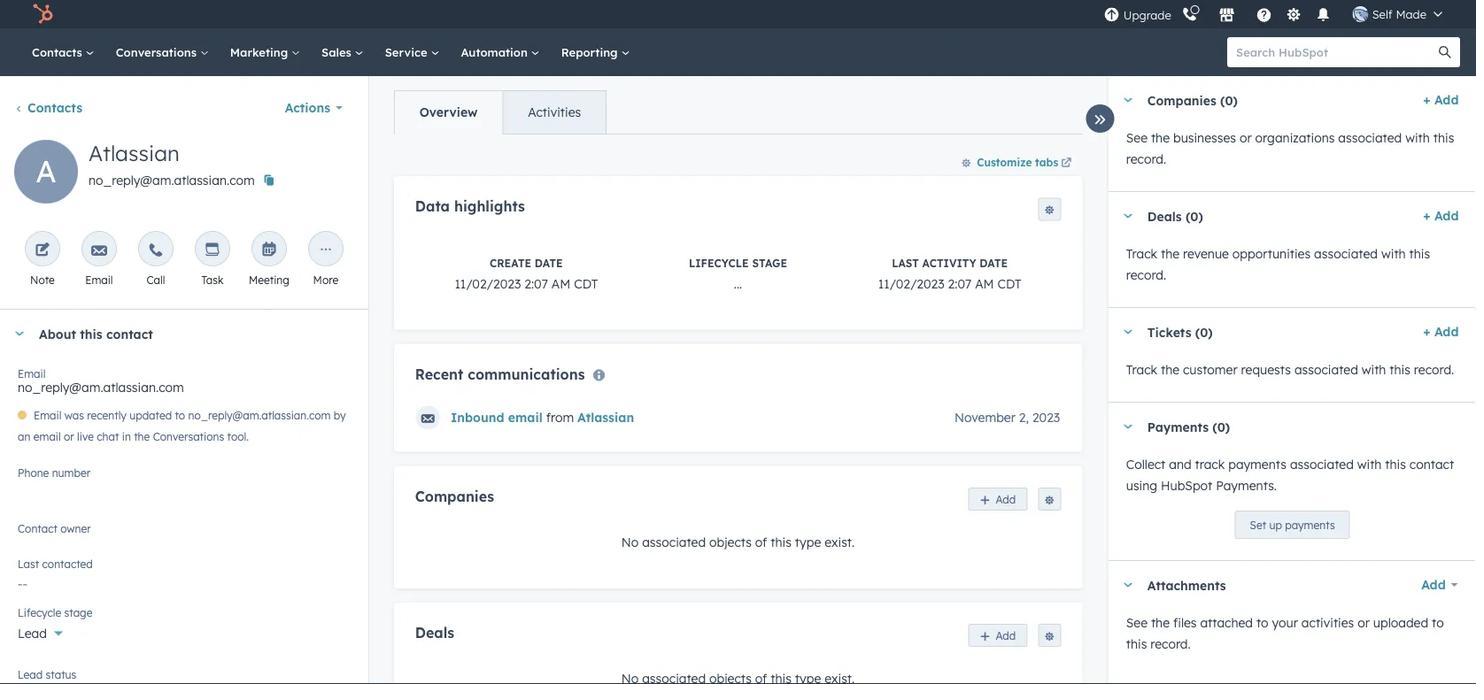 Task type: locate. For each thing, give the bounding box(es) containing it.
1 vertical spatial companies
[[415, 488, 494, 505]]

deals (0)
[[1147, 208, 1203, 224]]

2 cdt from the left
[[998, 276, 1022, 291]]

+
[[1423, 92, 1430, 108], [1423, 208, 1430, 224], [1423, 324, 1430, 340]]

the inside see the businesses or organizations associated with this record.
[[1151, 130, 1170, 146]]

(0) up track
[[1212, 419, 1230, 435]]

2:07 down activity
[[948, 276, 972, 291]]

associated for payments
[[1290, 457, 1354, 472]]

0 horizontal spatial am
[[552, 276, 571, 291]]

cdt inside create date 11/02/2023 2:07 am cdt
[[574, 276, 598, 291]]

1 vertical spatial deals
[[415, 624, 455, 642]]

email no_reply@am.atlassian.com
[[18, 367, 184, 395]]

see for see the files attached to your activities or uploaded to this record.
[[1126, 616, 1147, 631]]

0 horizontal spatial 11/02/2023
[[455, 276, 521, 291]]

phone number
[[18, 466, 90, 480]]

payments inside the collect and track payments associated with this contact using hubspot payments.
[[1228, 457, 1286, 472]]

2:07 inside create date 11/02/2023 2:07 am cdt
[[525, 276, 548, 291]]

1 horizontal spatial atlassian
[[578, 410, 634, 425]]

with for collect and track payments associated with this contact using hubspot payments.
[[1357, 457, 1382, 472]]

0 vertical spatial lifecycle
[[689, 256, 749, 270]]

data highlights
[[415, 198, 525, 215]]

0 vertical spatial add button
[[968, 488, 1028, 511]]

1 vertical spatial last
[[18, 558, 39, 571]]

(0) up 'revenue'
[[1185, 208, 1203, 224]]

1 horizontal spatial date
[[980, 256, 1008, 270]]

see the businesses or organizations associated with this record.
[[1126, 130, 1454, 167]]

see inside see the businesses or organizations associated with this record.
[[1126, 130, 1147, 146]]

companies up businesses
[[1147, 92, 1216, 108]]

no_reply@am.atlassian.com up recently
[[18, 380, 184, 395]]

about this contact button
[[0, 310, 350, 358]]

this inside see the files attached to your activities or uploaded to this record.
[[1126, 637, 1147, 652]]

1 horizontal spatial last
[[892, 256, 919, 270]]

associated down payments (0) 'dropdown button'
[[1290, 457, 1354, 472]]

to right uploaded
[[1432, 616, 1444, 631]]

2 see from the top
[[1126, 616, 1147, 631]]

lead down the lifecycle stage
[[18, 626, 47, 642]]

the left 'revenue'
[[1161, 246, 1179, 262]]

email inside email no_reply@am.atlassian.com
[[18, 367, 46, 380]]

stage
[[64, 606, 92, 620]]

2 date from the left
[[980, 256, 1008, 270]]

1 vertical spatial contact
[[1409, 457, 1454, 472]]

the right in
[[134, 430, 150, 444]]

1 vertical spatial add button
[[968, 625, 1028, 648]]

email inside email was recently updated to no_reply@am.atlassian.com by an email or live chat in the conversations tool.
[[34, 409, 61, 422]]

caret image left tickets
[[1122, 330, 1133, 334]]

email inside email was recently updated to no_reply@am.atlassian.com by an email or live chat in the conversations tool.
[[33, 430, 61, 444]]

collect and track payments associated with this contact using hubspot payments.
[[1126, 457, 1454, 494]]

activity
[[922, 256, 977, 270]]

1 vertical spatial or
[[64, 430, 74, 444]]

caret image inside 'tickets (0)' dropdown button
[[1122, 330, 1133, 334]]

lifecycle inside lifecycle stage ...
[[689, 256, 749, 270]]

track for track the revenue opportunities associated with this record.
[[1126, 246, 1157, 262]]

1 horizontal spatial cdt
[[998, 276, 1022, 291]]

last inside last activity date 11/02/2023 2:07 am cdt
[[892, 256, 919, 270]]

0 horizontal spatial lifecycle
[[18, 606, 61, 620]]

last activity date 11/02/2023 2:07 am cdt
[[878, 256, 1022, 291]]

3 + add from the top
[[1423, 324, 1459, 340]]

number
[[52, 466, 90, 480]]

payments up payments.
[[1228, 457, 1286, 472]]

0 vertical spatial payments
[[1228, 457, 1286, 472]]

add button for companies
[[968, 488, 1028, 511]]

2 track from the top
[[1126, 362, 1157, 378]]

1 horizontal spatial lifecycle
[[689, 256, 749, 270]]

no
[[18, 529, 35, 544], [622, 535, 639, 550]]

tool.
[[227, 430, 249, 444]]

1 vertical spatial track
[[1126, 362, 1157, 378]]

marketing link
[[219, 28, 311, 76]]

deals inside deals (0) dropdown button
[[1147, 208, 1182, 224]]

or left live
[[64, 430, 74, 444]]

1 horizontal spatial no
[[622, 535, 639, 550]]

11/02/2023 down activity
[[878, 276, 945, 291]]

(0) right tickets
[[1195, 324, 1213, 340]]

track
[[1126, 246, 1157, 262], [1126, 362, 1157, 378]]

caret image inside payments (0) 'dropdown button'
[[1122, 425, 1133, 429]]

1 vertical spatial +
[[1423, 208, 1430, 224]]

of
[[755, 535, 767, 550]]

2 am from the left
[[975, 276, 994, 291]]

0 horizontal spatial companies
[[415, 488, 494, 505]]

1 vertical spatial see
[[1126, 616, 1147, 631]]

email
[[508, 410, 543, 425], [33, 430, 61, 444]]

0 vertical spatial track
[[1126, 246, 1157, 262]]

from
[[546, 410, 574, 425]]

caret image up collect in the bottom right of the page
[[1122, 425, 1133, 429]]

(0) inside dropdown button
[[1195, 324, 1213, 340]]

0 vertical spatial deals
[[1147, 208, 1182, 224]]

to
[[175, 409, 185, 422], [1256, 616, 1268, 631], [1432, 616, 1444, 631]]

1 date from the left
[[535, 256, 563, 270]]

caret image
[[1122, 98, 1133, 102], [1122, 330, 1133, 334], [14, 332, 25, 336]]

+ for track the revenue opportunities associated with this record.
[[1423, 208, 1430, 224]]

with inside track the revenue opportunities associated with this record.
[[1381, 246, 1406, 262]]

2 vertical spatial + add
[[1423, 324, 1459, 340]]

2 vertical spatial email
[[34, 409, 61, 422]]

with inside the collect and track payments associated with this contact using hubspot payments.
[[1357, 457, 1382, 472]]

2 vertical spatial no_reply@am.atlassian.com
[[188, 409, 331, 422]]

the left files
[[1151, 616, 1170, 631]]

date inside create date 11/02/2023 2:07 am cdt
[[535, 256, 563, 270]]

inbound
[[451, 410, 504, 425]]

2 vertical spatial caret image
[[1122, 583, 1133, 588]]

attached
[[1200, 616, 1253, 631]]

0 horizontal spatial date
[[535, 256, 563, 270]]

conversations inside email was recently updated to no_reply@am.atlassian.com by an email or live chat in the conversations tool.
[[153, 430, 224, 444]]

0 horizontal spatial atlassian
[[89, 140, 180, 167]]

more
[[313, 273, 338, 287]]

0 horizontal spatial 2:07
[[525, 276, 548, 291]]

1 see from the top
[[1126, 130, 1147, 146]]

no owner button
[[18, 519, 350, 548]]

+ add for track the customer requests associated with this record.
[[1423, 324, 1459, 340]]

2,
[[1019, 410, 1029, 425]]

files
[[1173, 616, 1196, 631]]

email was recently updated to no_reply@am.atlassian.com by an email or live chat in the conversations tool.
[[18, 409, 346, 444]]

email left was
[[34, 409, 61, 422]]

1 + add from the top
[[1423, 92, 1459, 108]]

data
[[415, 198, 450, 215]]

lifecycle for lifecycle stage ...
[[689, 256, 749, 270]]

uploaded
[[1373, 616, 1428, 631]]

contacts
[[32, 45, 86, 59], [27, 100, 82, 116]]

1 horizontal spatial email
[[508, 410, 543, 425]]

recently
[[87, 409, 127, 422]]

the inside see the files attached to your activities or uploaded to this record.
[[1151, 616, 1170, 631]]

the inside email was recently updated to no_reply@am.atlassian.com by an email or live chat in the conversations tool.
[[134, 430, 150, 444]]

1 lead from the top
[[18, 626, 47, 642]]

associated for opportunities
[[1314, 246, 1378, 262]]

2 + add from the top
[[1423, 208, 1459, 224]]

actions button
[[273, 90, 354, 126]]

requests
[[1241, 362, 1291, 378]]

0 vertical spatial email
[[85, 273, 113, 287]]

with
[[1405, 130, 1430, 146], [1381, 246, 1406, 262], [1361, 362, 1386, 378], [1357, 457, 1382, 472]]

1 horizontal spatial or
[[1239, 130, 1252, 146]]

1 horizontal spatial to
[[1256, 616, 1268, 631]]

no_reply@am.atlassian.com up "tool."
[[188, 409, 331, 422]]

deals for deals (0)
[[1147, 208, 1182, 224]]

associated right opportunities
[[1314, 246, 1378, 262]]

1 vertical spatial + add
[[1423, 208, 1459, 224]]

objects
[[709, 535, 752, 550]]

in
[[122, 430, 131, 444]]

the down tickets
[[1161, 362, 1179, 378]]

self made
[[1373, 7, 1427, 21]]

sales link
[[311, 28, 374, 76]]

to left your
[[1256, 616, 1268, 631]]

(0)
[[1220, 92, 1238, 108], [1185, 208, 1203, 224], [1195, 324, 1213, 340], [1212, 419, 1230, 435]]

0 horizontal spatial email
[[33, 430, 61, 444]]

to right updated
[[175, 409, 185, 422]]

calling icon button
[[1175, 2, 1205, 26]]

lifecycle
[[689, 256, 749, 270], [18, 606, 61, 620]]

0 vertical spatial + add button
[[1423, 89, 1459, 111]]

the
[[1151, 130, 1170, 146], [1161, 246, 1179, 262], [1161, 362, 1179, 378], [134, 430, 150, 444], [1151, 616, 1170, 631]]

overview
[[420, 105, 478, 120]]

1 vertical spatial conversations
[[153, 430, 224, 444]]

0 vertical spatial lead
[[18, 626, 47, 642]]

last for last contacted
[[18, 558, 39, 571]]

1 vertical spatial caret image
[[1122, 425, 1133, 429]]

lead for lead
[[18, 626, 47, 642]]

companies (0) button
[[1108, 76, 1416, 124]]

1 vertical spatial email
[[18, 367, 46, 380]]

ruby anderson image
[[1353, 6, 1369, 22]]

1 horizontal spatial am
[[975, 276, 994, 291]]

0 horizontal spatial to
[[175, 409, 185, 422]]

3 caret image from the top
[[1122, 583, 1133, 588]]

lead left status at the left bottom of page
[[18, 668, 43, 682]]

email for was
[[34, 409, 61, 422]]

date right create
[[535, 256, 563, 270]]

email right an at left
[[33, 430, 61, 444]]

contacts link
[[21, 28, 105, 76], [14, 100, 82, 116]]

see
[[1126, 130, 1147, 146], [1126, 616, 1147, 631]]

caret image for tickets (0)
[[1122, 330, 1133, 334]]

0 horizontal spatial no
[[18, 529, 35, 544]]

2 horizontal spatial or
[[1357, 616, 1370, 631]]

hubspot image
[[32, 4, 53, 25]]

contact inside about this contact dropdown button
[[106, 326, 153, 342]]

communications
[[468, 365, 585, 383]]

track down tickets
[[1126, 362, 1157, 378]]

1 2:07 from the left
[[525, 276, 548, 291]]

or right businesses
[[1239, 130, 1252, 146]]

conversations inside 'link'
[[116, 45, 200, 59]]

11/02/2023 inside create date 11/02/2023 2:07 am cdt
[[455, 276, 521, 291]]

customize
[[977, 155, 1032, 169]]

0 horizontal spatial or
[[64, 430, 74, 444]]

0 vertical spatial caret image
[[1122, 214, 1133, 218]]

caret image left the companies (0)
[[1122, 98, 1133, 102]]

0 vertical spatial see
[[1126, 130, 1147, 146]]

see inside see the files attached to your activities or uploaded to this record.
[[1126, 616, 1147, 631]]

caret image left deals (0)
[[1122, 214, 1133, 218]]

no_reply@am.atlassian.com up call icon
[[89, 173, 255, 188]]

1 am from the left
[[552, 276, 571, 291]]

lifecycle up ...
[[689, 256, 749, 270]]

date
[[535, 256, 563, 270], [980, 256, 1008, 270]]

the left businesses
[[1151, 130, 1170, 146]]

2 caret image from the top
[[1122, 425, 1133, 429]]

+ add for see the businesses or organizations associated with this record.
[[1423, 92, 1459, 108]]

1 cdt from the left
[[574, 276, 598, 291]]

no_reply@am.atlassian.com
[[89, 173, 255, 188], [18, 380, 184, 395], [188, 409, 331, 422]]

deals
[[1147, 208, 1182, 224], [415, 624, 455, 642]]

1 vertical spatial + add button
[[1423, 205, 1459, 227]]

associated right the organizations
[[1338, 130, 1402, 146]]

with for track the revenue opportunities associated with this record.
[[1381, 246, 1406, 262]]

caret image inside about this contact dropdown button
[[14, 332, 25, 336]]

2 vertical spatial or
[[1357, 616, 1370, 631]]

last down the contact
[[18, 558, 39, 571]]

2:07
[[525, 276, 548, 291], [948, 276, 972, 291]]

type
[[795, 535, 821, 550]]

2 add button from the top
[[968, 625, 1028, 648]]

2 2:07 from the left
[[948, 276, 972, 291]]

1 horizontal spatial companies
[[1147, 92, 1216, 108]]

more image
[[318, 243, 334, 259]]

caret image for about this contact
[[14, 332, 25, 336]]

companies down inbound
[[415, 488, 494, 505]]

record. inside see the files attached to your activities or uploaded to this record.
[[1150, 637, 1191, 652]]

0 horizontal spatial last
[[18, 558, 39, 571]]

0 vertical spatial atlassian
[[89, 140, 180, 167]]

up
[[1269, 519, 1282, 532]]

owner up last contacted
[[38, 529, 74, 544]]

1 caret image from the top
[[1122, 214, 1133, 218]]

associated inside the collect and track payments associated with this contact using hubspot payments.
[[1290, 457, 1354, 472]]

by
[[334, 409, 346, 422]]

lifecycle for lifecycle stage
[[18, 606, 61, 620]]

organizations
[[1255, 130, 1335, 146]]

1 horizontal spatial deals
[[1147, 208, 1182, 224]]

1 horizontal spatial 11/02/2023
[[878, 276, 945, 291]]

with inside see the businesses or organizations associated with this record.
[[1405, 130, 1430, 146]]

date right activity
[[980, 256, 1008, 270]]

+ add button for see the businesses or organizations associated with this record.
[[1423, 89, 1459, 111]]

1 vertical spatial lead
[[18, 668, 43, 682]]

last
[[892, 256, 919, 270], [18, 558, 39, 571]]

caret image inside deals (0) dropdown button
[[1122, 214, 1133, 218]]

associated right requests
[[1294, 362, 1358, 378]]

0 vertical spatial +
[[1423, 92, 1430, 108]]

add button for deals
[[968, 625, 1028, 648]]

0 vertical spatial conversations
[[116, 45, 200, 59]]

11/02/2023 down create
[[455, 276, 521, 291]]

payments.
[[1216, 478, 1277, 494]]

see left files
[[1126, 616, 1147, 631]]

recent
[[415, 365, 463, 383]]

lead inside popup button
[[18, 626, 47, 642]]

1 horizontal spatial contact
[[1409, 457, 1454, 472]]

0 vertical spatial email
[[508, 410, 543, 425]]

(0) up businesses
[[1220, 92, 1238, 108]]

menu
[[1102, 0, 1455, 28]]

caret image inside companies (0) dropdown button
[[1122, 98, 1133, 102]]

1 add button from the top
[[968, 488, 1028, 511]]

to inside email was recently updated to no_reply@am.atlassian.com by an email or live chat in the conversations tool.
[[175, 409, 185, 422]]

email down email image
[[85, 273, 113, 287]]

3 + from the top
[[1423, 324, 1430, 340]]

the inside track the revenue opportunities associated with this record.
[[1161, 246, 1179, 262]]

contact
[[106, 326, 153, 342], [1409, 457, 1454, 472]]

caret image left the about on the top left of page
[[14, 332, 25, 336]]

1 horizontal spatial 2:07
[[948, 276, 972, 291]]

1 11/02/2023 from the left
[[455, 276, 521, 291]]

associated inside track the revenue opportunities associated with this record.
[[1314, 246, 1378, 262]]

stage
[[752, 256, 787, 270]]

see for see the businesses or organizations associated with this record.
[[1126, 130, 1147, 146]]

0 vertical spatial + add
[[1423, 92, 1459, 108]]

meeting image
[[261, 243, 277, 259]]

tickets (0) button
[[1108, 308, 1416, 356]]

1 vertical spatial atlassian
[[578, 410, 634, 425]]

2 11/02/2023 from the left
[[878, 276, 945, 291]]

+ add button for track the revenue opportunities associated with this record.
[[1423, 205, 1459, 227]]

3 + add button from the top
[[1423, 321, 1459, 343]]

0 vertical spatial or
[[1239, 130, 1252, 146]]

self made button
[[1342, 0, 1453, 28]]

track down deals (0)
[[1126, 246, 1157, 262]]

email left from
[[508, 410, 543, 425]]

track inside track the revenue opportunities associated with this record.
[[1126, 246, 1157, 262]]

email down the about on the top left of page
[[18, 367, 46, 380]]

2 lead from the top
[[18, 668, 43, 682]]

(0) for companies (0)
[[1220, 92, 1238, 108]]

last left activity
[[892, 256, 919, 270]]

track for track the customer requests associated with this record.
[[1126, 362, 1157, 378]]

companies inside companies (0) dropdown button
[[1147, 92, 1216, 108]]

or
[[1239, 130, 1252, 146], [64, 430, 74, 444], [1357, 616, 1370, 631]]

deals for deals
[[415, 624, 455, 642]]

0 horizontal spatial cdt
[[574, 276, 598, 291]]

lifecycle left stage
[[18, 606, 61, 620]]

caret image
[[1122, 214, 1133, 218], [1122, 425, 1133, 429], [1122, 583, 1133, 588]]

owner
[[60, 522, 91, 535], [38, 529, 74, 544]]

companies for companies
[[415, 488, 494, 505]]

recent communications
[[415, 365, 585, 383]]

lead status
[[18, 668, 76, 682]]

companies for companies (0)
[[1147, 92, 1216, 108]]

1 vertical spatial lifecycle
[[18, 606, 61, 620]]

1 vertical spatial email
[[33, 430, 61, 444]]

help button
[[1249, 0, 1280, 28]]

1 vertical spatial contacts
[[27, 100, 82, 116]]

1 + from the top
[[1423, 92, 1430, 108]]

2 + add button from the top
[[1423, 205, 1459, 227]]

caret image left 'attachments'
[[1122, 583, 1133, 588]]

2 vertical spatial + add button
[[1423, 321, 1459, 343]]

0 vertical spatial contact
[[106, 326, 153, 342]]

record. inside track the revenue opportunities associated with this record.
[[1126, 267, 1166, 283]]

Phone number text field
[[18, 463, 350, 499]]

0 horizontal spatial contact
[[106, 326, 153, 342]]

see down the companies (0)
[[1126, 130, 1147, 146]]

2:07 down create
[[525, 276, 548, 291]]

1 track from the top
[[1126, 246, 1157, 262]]

payments right up
[[1285, 519, 1335, 532]]

0 vertical spatial last
[[892, 256, 919, 270]]

track the revenue opportunities associated with this record.
[[1126, 246, 1430, 283]]

or right the activities
[[1357, 616, 1370, 631]]

2 + from the top
[[1423, 208, 1430, 224]]

associated left 'objects'
[[642, 535, 706, 550]]

(0) inside 'dropdown button'
[[1212, 419, 1230, 435]]

navigation
[[394, 90, 607, 135]]

0 horizontal spatial deals
[[415, 624, 455, 642]]

payments (0)
[[1147, 419, 1230, 435]]

2 vertical spatial +
[[1423, 324, 1430, 340]]

0 vertical spatial companies
[[1147, 92, 1216, 108]]

am inside last activity date 11/02/2023 2:07 am cdt
[[975, 276, 994, 291]]

record.
[[1126, 151, 1166, 167], [1126, 267, 1166, 283], [1414, 362, 1454, 378], [1150, 637, 1191, 652]]

+ add
[[1423, 92, 1459, 108], [1423, 208, 1459, 224], [1423, 324, 1459, 340]]

upgrade
[[1124, 8, 1171, 23]]

1 + add button from the top
[[1423, 89, 1459, 111]]



Task type: vqa. For each thing, say whether or not it's contained in the screenshot.
HUBSPOT
yes



Task type: describe. For each thing, give the bounding box(es) containing it.
1 vertical spatial payments
[[1285, 519, 1335, 532]]

settings link
[[1283, 5, 1305, 23]]

marketing
[[230, 45, 291, 59]]

made
[[1396, 7, 1427, 21]]

email for no_reply@am.atlassian.com
[[18, 367, 46, 380]]

the for tickets
[[1161, 362, 1179, 378]]

your
[[1272, 616, 1298, 631]]

Last contacted text field
[[18, 568, 350, 596]]

automation
[[461, 45, 531, 59]]

search image
[[1439, 46, 1452, 58]]

tickets (0)
[[1147, 324, 1213, 340]]

no associated objects of this type exist.
[[622, 535, 855, 550]]

or inside email was recently updated to no_reply@am.atlassian.com by an email or live chat in the conversations tool.
[[64, 430, 74, 444]]

notifications button
[[1309, 0, 1339, 28]]

activities
[[1301, 616, 1354, 631]]

hubspot
[[1161, 478, 1212, 494]]

no inside contact owner no owner
[[18, 529, 35, 544]]

phone
[[18, 466, 49, 480]]

0 vertical spatial contacts
[[32, 45, 86, 59]]

create date 11/02/2023 2:07 am cdt
[[455, 256, 598, 291]]

1 vertical spatial contacts link
[[14, 100, 82, 116]]

to for updated
[[175, 409, 185, 422]]

task
[[201, 273, 224, 287]]

reporting link
[[551, 28, 641, 76]]

or inside see the files attached to your activities or uploaded to this record.
[[1357, 616, 1370, 631]]

track
[[1195, 457, 1225, 472]]

attachments button
[[1108, 562, 1403, 609]]

create
[[490, 256, 532, 270]]

record. inside see the businesses or organizations associated with this record.
[[1126, 151, 1166, 167]]

last contacted
[[18, 558, 93, 571]]

task image
[[204, 243, 220, 259]]

lead button
[[18, 616, 350, 646]]

inbound email from atlassian
[[451, 410, 634, 425]]

no_reply@am.atlassian.com inside email was recently updated to no_reply@am.atlassian.com by an email or live chat in the conversations tool.
[[188, 409, 331, 422]]

businesses
[[1173, 130, 1236, 146]]

this inside about this contact dropdown button
[[80, 326, 102, 342]]

companies (0)
[[1147, 92, 1238, 108]]

navigation containing overview
[[394, 90, 607, 135]]

actions
[[285, 100, 330, 116]]

using
[[1126, 478, 1157, 494]]

customer
[[1183, 362, 1237, 378]]

payments (0) button
[[1108, 403, 1452, 451]]

11/02/2023 inside last activity date 11/02/2023 2:07 am cdt
[[878, 276, 945, 291]]

november 2, 2023
[[955, 410, 1060, 425]]

collect
[[1126, 457, 1165, 472]]

+ for see the businesses or organizations associated with this record.
[[1423, 92, 1430, 108]]

lead for lead status
[[18, 668, 43, 682]]

am inside create date 11/02/2023 2:07 am cdt
[[552, 276, 571, 291]]

menu containing self made
[[1102, 0, 1455, 28]]

reporting
[[561, 45, 621, 59]]

atlassian link
[[578, 410, 634, 425]]

marketplaces button
[[1209, 0, 1246, 28]]

owner up contacted
[[60, 522, 91, 535]]

upgrade image
[[1104, 8, 1120, 23]]

calling icon image
[[1182, 7, 1198, 23]]

with for track the customer requests associated with this record.
[[1361, 362, 1386, 378]]

email image
[[91, 243, 107, 259]]

caret image inside attachments dropdown button
[[1122, 583, 1133, 588]]

and
[[1169, 457, 1191, 472]]

service link
[[374, 28, 450, 76]]

the for companies
[[1151, 130, 1170, 146]]

this inside see the businesses or organizations associated with this record.
[[1433, 130, 1454, 146]]

live
[[77, 430, 94, 444]]

this inside the collect and track payments associated with this contact using hubspot payments.
[[1385, 457, 1406, 472]]

hubspot link
[[21, 4, 66, 25]]

tickets
[[1147, 324, 1191, 340]]

2:07 inside last activity date 11/02/2023 2:07 am cdt
[[948, 276, 972, 291]]

sales
[[322, 45, 355, 59]]

lifecycle stage ...
[[689, 256, 787, 291]]

an
[[18, 430, 30, 444]]

2023
[[1033, 410, 1060, 425]]

(0) for tickets (0)
[[1195, 324, 1213, 340]]

cdt inside last activity date 11/02/2023 2:07 am cdt
[[998, 276, 1022, 291]]

associated inside see the businesses or organizations associated with this record.
[[1338, 130, 1402, 146]]

attachments
[[1147, 578, 1226, 593]]

self
[[1373, 7, 1393, 21]]

...
[[734, 276, 742, 291]]

+ add for track the revenue opportunities associated with this record.
[[1423, 208, 1459, 224]]

set up payments
[[1250, 519, 1335, 532]]

+ add button for track the customer requests associated with this record.
[[1423, 321, 1459, 343]]

conversations link
[[105, 28, 219, 76]]

0 vertical spatial contacts link
[[21, 28, 105, 76]]

note image
[[34, 243, 50, 259]]

(0) for deals (0)
[[1185, 208, 1203, 224]]

status
[[46, 668, 76, 682]]

caret image for deals
[[1122, 214, 1133, 218]]

date inside last activity date 11/02/2023 2:07 am cdt
[[980, 256, 1008, 270]]

set
[[1250, 519, 1266, 532]]

marketplaces image
[[1219, 8, 1235, 24]]

to for attached
[[1256, 616, 1268, 631]]

lifecycle stage
[[18, 606, 92, 620]]

inbound email link
[[451, 410, 543, 425]]

overview button
[[395, 91, 502, 134]]

contact owner no owner
[[18, 522, 91, 544]]

activities button
[[502, 91, 606, 134]]

(0) for payments (0)
[[1212, 419, 1230, 435]]

add button
[[1410, 568, 1459, 603]]

meeting
[[249, 273, 289, 287]]

highlights
[[454, 198, 525, 215]]

caret image for companies (0)
[[1122, 98, 1133, 102]]

or inside see the businesses or organizations associated with this record.
[[1239, 130, 1252, 146]]

notifications image
[[1316, 8, 1332, 24]]

automation link
[[450, 28, 551, 76]]

the for deals
[[1161, 246, 1179, 262]]

note
[[30, 273, 55, 287]]

november
[[955, 410, 1016, 425]]

contacted
[[42, 558, 93, 571]]

this inside track the revenue opportunities associated with this record.
[[1409, 246, 1430, 262]]

0 vertical spatial no_reply@am.atlassian.com
[[89, 173, 255, 188]]

activities
[[528, 105, 581, 120]]

add inside popup button
[[1421, 577, 1446, 593]]

caret image for payments
[[1122, 425, 1133, 429]]

set up payments link
[[1235, 511, 1350, 539]]

customize tabs
[[977, 155, 1059, 169]]

+ for track the customer requests associated with this record.
[[1423, 324, 1430, 340]]

Search HubSpot search field
[[1228, 37, 1445, 67]]

call image
[[148, 243, 164, 259]]

associated for requests
[[1294, 362, 1358, 378]]

last for last activity date 11/02/2023 2:07 am cdt
[[892, 256, 919, 270]]

2 horizontal spatial to
[[1432, 616, 1444, 631]]

exist.
[[825, 535, 855, 550]]

call
[[146, 273, 165, 287]]

was
[[64, 409, 84, 422]]

contact inside the collect and track payments associated with this contact using hubspot payments.
[[1409, 457, 1454, 472]]

1 vertical spatial no_reply@am.atlassian.com
[[18, 380, 184, 395]]

help image
[[1256, 8, 1272, 24]]

about this contact
[[39, 326, 153, 342]]

service
[[385, 45, 431, 59]]

tabs
[[1035, 155, 1059, 169]]

settings image
[[1286, 8, 1302, 23]]



